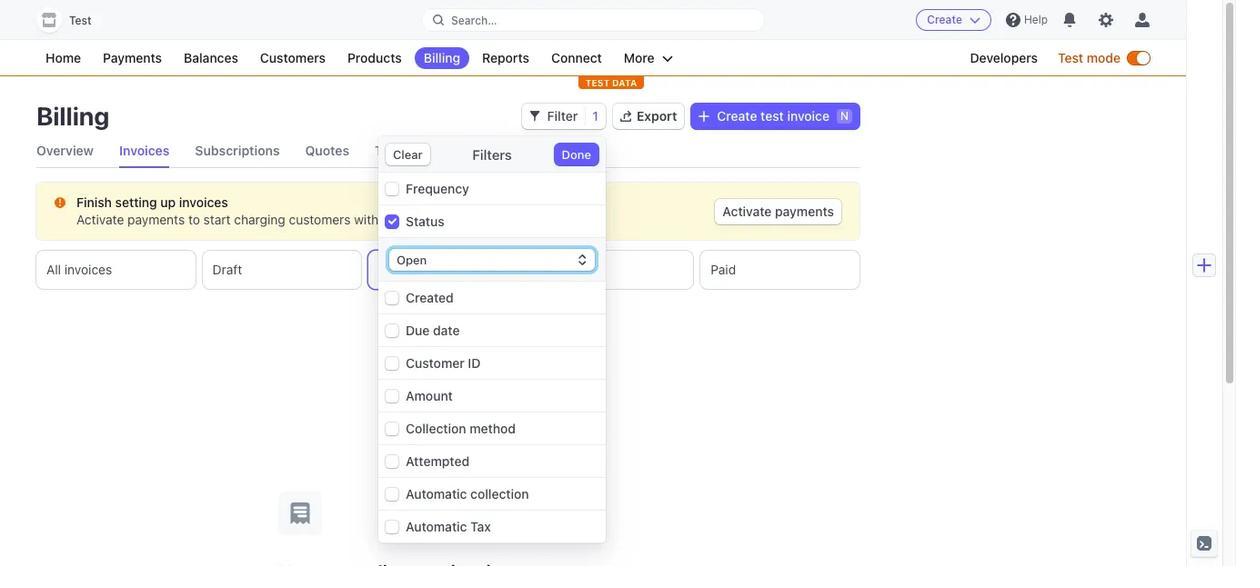 Task type: locate. For each thing, give the bounding box(es) containing it.
help
[[1024, 13, 1048, 26]]

done button
[[554, 144, 598, 166]]

customers
[[260, 50, 326, 65]]

automatic for automatic tax
[[406, 519, 467, 535]]

status
[[406, 214, 445, 229]]

0 horizontal spatial activate
[[76, 212, 124, 227]]

activate up the paid at the right top
[[723, 204, 772, 219]]

svg image
[[55, 197, 65, 208]]

test
[[69, 14, 91, 27], [1058, 50, 1083, 65], [375, 143, 401, 158]]

amount
[[406, 388, 453, 404]]

with
[[354, 212, 379, 227]]

2 automatic from the top
[[406, 519, 467, 535]]

activate down finish
[[76, 212, 124, 227]]

home link
[[36, 47, 90, 69]]

create up developers link
[[927, 13, 962, 26]]

0 horizontal spatial payments
[[127, 212, 185, 227]]

automatic down "attempted"
[[406, 487, 467, 502]]

outstanding button
[[369, 251, 527, 289]]

created
[[406, 290, 454, 306]]

draft
[[212, 262, 242, 277]]

data
[[612, 77, 637, 88]]

products link
[[338, 47, 411, 69]]

clear
[[393, 147, 423, 162]]

billing up overview
[[36, 101, 110, 131]]

finish setting up invoices activate payments to start charging customers with invoices.
[[76, 195, 433, 227]]

tab list up 'frequency'
[[36, 135, 860, 168]]

tab list containing all invoices
[[36, 251, 860, 289]]

test button
[[36, 7, 110, 33]]

1 horizontal spatial invoices
[[179, 195, 228, 210]]

balances
[[184, 50, 238, 65]]

1 vertical spatial tab list
[[36, 251, 860, 289]]

customer id
[[406, 356, 481, 371]]

due date
[[406, 323, 460, 338]]

test left mode
[[1058, 50, 1083, 65]]

export button
[[613, 104, 684, 129]]

1
[[592, 108, 598, 124]]

invoices link
[[119, 135, 170, 167]]

charging
[[234, 212, 285, 227]]

invoice
[[787, 108, 829, 124]]

create for create
[[927, 13, 962, 26]]

invoices inside button
[[64, 262, 112, 277]]

1 vertical spatial billing
[[36, 101, 110, 131]]

connect
[[551, 50, 602, 65]]

svg image
[[529, 111, 540, 122], [699, 111, 710, 122]]

more
[[624, 50, 655, 65]]

2 svg image from the left
[[699, 111, 710, 122]]

create inside button
[[927, 13, 962, 26]]

create test invoice
[[717, 108, 829, 124]]

1 horizontal spatial create
[[927, 13, 962, 26]]

payments down up
[[127, 212, 185, 227]]

create
[[927, 13, 962, 26], [717, 108, 757, 124]]

1 vertical spatial test
[[1058, 50, 1083, 65]]

0 vertical spatial create
[[927, 13, 962, 26]]

developers link
[[961, 47, 1047, 69]]

tab list
[[36, 135, 860, 168], [36, 251, 860, 289]]

filter
[[547, 108, 578, 124]]

1 svg image from the left
[[529, 111, 540, 122]]

0 horizontal spatial svg image
[[529, 111, 540, 122]]

1 vertical spatial create
[[717, 108, 757, 124]]

test clocks
[[375, 143, 443, 158]]

2 vertical spatial test
[[375, 143, 401, 158]]

past due button
[[535, 251, 693, 289]]

billing link
[[415, 47, 469, 69]]

1 tab list from the top
[[36, 135, 860, 168]]

1 horizontal spatial payments
[[775, 204, 834, 219]]

test inside test clocks link
[[375, 143, 401, 158]]

collection
[[406, 421, 466, 437]]

finish
[[76, 195, 112, 210]]

test for test mode
[[1058, 50, 1083, 65]]

connect link
[[542, 47, 611, 69]]

invoices right the all at the top left of page
[[64, 262, 112, 277]]

automatic for automatic collection
[[406, 487, 467, 502]]

paid
[[711, 262, 736, 277]]

up
[[160, 195, 176, 210]]

export
[[637, 108, 677, 124]]

1 horizontal spatial test
[[375, 143, 401, 158]]

payments up paid button
[[775, 204, 834, 219]]

automatic left the tax on the bottom left of page
[[406, 519, 467, 535]]

attempted
[[406, 454, 469, 469]]

payments
[[775, 204, 834, 219], [127, 212, 185, 227]]

svg image left filter
[[529, 111, 540, 122]]

done
[[562, 147, 591, 162]]

reports link
[[473, 47, 538, 69]]

automatic
[[406, 487, 467, 502], [406, 519, 467, 535]]

0 vertical spatial billing
[[424, 50, 460, 65]]

start
[[203, 212, 231, 227]]

create left test
[[717, 108, 757, 124]]

invoices up to
[[179, 195, 228, 210]]

2 tab list from the top
[[36, 251, 860, 289]]

Search… text field
[[422, 9, 764, 31]]

test inside test button
[[69, 14, 91, 27]]

invoices
[[179, 195, 228, 210], [64, 262, 112, 277]]

activate
[[723, 204, 772, 219], [76, 212, 124, 227]]

test for test clocks
[[375, 143, 401, 158]]

0 vertical spatial automatic
[[406, 487, 467, 502]]

payments link
[[94, 47, 171, 69]]

create button
[[916, 9, 991, 31]]

test left clocks in the top left of the page
[[375, 143, 401, 158]]

2 horizontal spatial test
[[1058, 50, 1083, 65]]

0 horizontal spatial test
[[69, 14, 91, 27]]

test mode
[[1058, 50, 1121, 65]]

tab list up created
[[36, 251, 860, 289]]

1 automatic from the top
[[406, 487, 467, 502]]

0 vertical spatial tab list
[[36, 135, 860, 168]]

frequency
[[406, 181, 469, 196]]

billing down "search…"
[[424, 50, 460, 65]]

0 horizontal spatial create
[[717, 108, 757, 124]]

billing
[[424, 50, 460, 65], [36, 101, 110, 131]]

clocks
[[404, 143, 443, 158]]

svg image for create test invoice
[[699, 111, 710, 122]]

1 vertical spatial automatic
[[406, 519, 467, 535]]

Search… search field
[[422, 9, 764, 31]]

1 vertical spatial invoices
[[64, 262, 112, 277]]

search…
[[451, 13, 497, 27]]

svg image right export
[[699, 111, 710, 122]]

0 vertical spatial test
[[69, 14, 91, 27]]

test
[[585, 77, 610, 88]]

1 horizontal spatial svg image
[[699, 111, 710, 122]]

automatic tax
[[406, 519, 491, 535]]

0 horizontal spatial invoices
[[64, 262, 112, 277]]

0 horizontal spatial billing
[[36, 101, 110, 131]]

due
[[574, 262, 596, 277]]

test up home
[[69, 14, 91, 27]]

0 vertical spatial invoices
[[179, 195, 228, 210]]



Task type: describe. For each thing, give the bounding box(es) containing it.
activate payments
[[723, 204, 834, 219]]

draft button
[[202, 251, 361, 289]]

customer
[[406, 356, 465, 371]]

svg image for filter
[[529, 111, 540, 122]]

payments
[[103, 50, 162, 65]]

automatic collection
[[406, 487, 529, 502]]

test for test
[[69, 14, 91, 27]]

customers link
[[251, 47, 335, 69]]

overview
[[36, 143, 94, 158]]

1 horizontal spatial billing
[[424, 50, 460, 65]]

tab list containing overview
[[36, 135, 860, 168]]

create for create test invoice
[[717, 108, 757, 124]]

method
[[470, 421, 516, 437]]

more button
[[615, 47, 682, 69]]

collection
[[470, 487, 529, 502]]

paid button
[[701, 251, 859, 289]]

customers
[[289, 212, 351, 227]]

filters
[[472, 146, 512, 163]]

setting
[[115, 195, 157, 210]]

1 horizontal spatial activate
[[723, 204, 772, 219]]

id
[[468, 356, 481, 371]]

past due
[[545, 262, 596, 277]]

payments inside finish setting up invoices activate payments to start charging customers with invoices.
[[127, 212, 185, 227]]

subscriptions link
[[195, 135, 280, 167]]

overview link
[[36, 135, 94, 167]]

quotes
[[305, 143, 349, 158]]

all invoices button
[[36, 251, 195, 289]]

activate inside finish setting up invoices activate payments to start charging customers with invoices.
[[76, 212, 124, 227]]

date
[[433, 323, 460, 338]]

mode
[[1087, 50, 1121, 65]]

past
[[545, 262, 570, 277]]

tax
[[470, 519, 491, 535]]

invoices
[[119, 143, 170, 158]]

to
[[188, 212, 200, 227]]

help button
[[999, 5, 1055, 35]]

n
[[840, 109, 849, 123]]

invoices inside finish setting up invoices activate payments to start charging customers with invoices.
[[179, 195, 228, 210]]

all
[[46, 262, 61, 277]]

activate payments link
[[715, 199, 841, 225]]

clear button
[[386, 144, 430, 166]]

products
[[347, 50, 402, 65]]

test clocks link
[[375, 135, 443, 167]]

test data
[[585, 77, 637, 88]]

collection method
[[406, 421, 516, 437]]

due
[[406, 323, 430, 338]]

home
[[45, 50, 81, 65]]

all invoices
[[46, 262, 112, 277]]

reports
[[482, 50, 529, 65]]

test
[[761, 108, 784, 124]]

outstanding
[[379, 262, 456, 277]]

invoices.
[[382, 212, 433, 227]]

quotes link
[[305, 135, 349, 167]]

subscriptions
[[195, 143, 280, 158]]

balances link
[[175, 47, 247, 69]]

developers
[[970, 50, 1038, 65]]



Task type: vqa. For each thing, say whether or not it's contained in the screenshot.
No Code for Send an invoice
no



